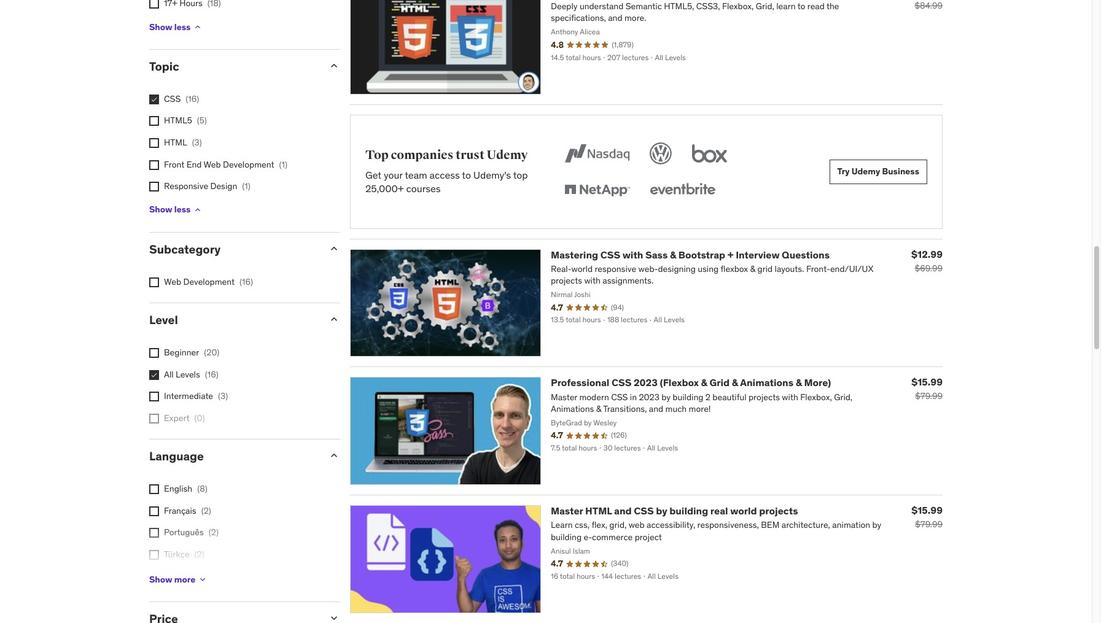 Task type: describe. For each thing, give the bounding box(es) containing it.
css left with
[[600, 248, 620, 261]]

& right grid
[[732, 377, 738, 389]]

questions
[[782, 248, 830, 261]]

access
[[430, 169, 460, 181]]

mastering css with sass & bootstrap + interview questions
[[551, 248, 830, 261]]

(20)
[[204, 347, 219, 358]]

xsmall image for front
[[149, 160, 159, 170]]

level button
[[149, 313, 318, 327]]

real
[[711, 505, 728, 517]]

language button
[[149, 449, 318, 464]]

$79.99 for professional css 2023 (flexbox & grid & animations & more)
[[915, 391, 943, 402]]

animations
[[740, 377, 794, 389]]

türkçe (2)
[[164, 549, 204, 560]]

master html and css by building real world projects link
[[551, 505, 798, 517]]

xsmall image for expert
[[149, 414, 159, 424]]

türkçe
[[164, 549, 190, 560]]

design
[[210, 181, 237, 192]]

level
[[149, 313, 178, 327]]

end
[[187, 159, 202, 170]]

1 horizontal spatial (1)
[[279, 159, 287, 170]]

intermediate
[[164, 391, 213, 402]]

css left by
[[634, 505, 654, 517]]

(16) for web development (16)
[[240, 276, 253, 287]]

& left grid
[[701, 377, 708, 389]]

subcategory button
[[149, 242, 318, 257]]

$79.99 for master html and css by building real world projects
[[915, 519, 943, 530]]

language
[[149, 449, 204, 464]]

with
[[623, 248, 643, 261]]

(3) for html (3)
[[192, 137, 202, 148]]

small image
[[328, 242, 340, 255]]

levels
[[176, 369, 200, 380]]

0 horizontal spatial (16)
[[186, 93, 199, 104]]

français (2)
[[164, 505, 211, 516]]

25,000+
[[365, 183, 404, 195]]

responsive
[[164, 181, 208, 192]]

(3) for intermediate (3)
[[218, 391, 228, 402]]

show more
[[149, 574, 195, 585]]

try udemy business link
[[830, 159, 927, 184]]

udemy inside top companies trust udemy get your team access to udemy's top 25,000+ courses
[[487, 148, 528, 163]]

udemy's
[[473, 169, 511, 181]]

português (2)
[[164, 527, 219, 538]]

responsive design (1)
[[164, 181, 250, 192]]

bootstrap
[[679, 248, 726, 261]]

sass
[[646, 248, 668, 261]]

master
[[551, 505, 583, 517]]

1 vertical spatial (1)
[[242, 181, 250, 192]]

intermediate (3)
[[164, 391, 228, 402]]

to
[[462, 169, 471, 181]]

professional
[[551, 377, 610, 389]]

by
[[656, 505, 667, 517]]

html (3)
[[164, 137, 202, 148]]

interview
[[736, 248, 780, 261]]

css left '2023' at right
[[612, 377, 632, 389]]

try
[[837, 166, 850, 177]]

all levels (16)
[[164, 369, 219, 380]]

building
[[670, 505, 708, 517]]

css up html5
[[164, 93, 181, 104]]

eventbrite image
[[647, 177, 718, 204]]

1 show from the top
[[149, 21, 172, 32]]

1 show less from the top
[[149, 21, 191, 32]]

front
[[164, 159, 184, 170]]

companies
[[391, 148, 454, 163]]

topic button
[[149, 59, 318, 74]]

$15.99 for professional css 2023 (flexbox & grid & animations & more)
[[912, 376, 943, 388]]

mastering css with sass & bootstrap + interview questions link
[[551, 248, 830, 261]]

volkswagen image
[[647, 140, 674, 167]]

1 less from the top
[[174, 21, 191, 32]]

small image for language
[[328, 450, 340, 462]]

xsmall image for português
[[149, 528, 159, 538]]

master html and css by building real world projects
[[551, 505, 798, 517]]

1 horizontal spatial html
[[585, 505, 612, 517]]

français
[[164, 505, 196, 516]]

xsmall image for web
[[149, 277, 159, 287]]

top
[[365, 148, 389, 163]]

courses
[[406, 183, 441, 195]]

front end web development (1)
[[164, 159, 287, 170]]

show more button
[[149, 568, 208, 592]]

xsmall image inside show more button
[[198, 575, 208, 585]]

(0)
[[194, 413, 205, 424]]

english (8)
[[164, 483, 207, 495]]

2 show less from the top
[[149, 204, 191, 215]]

all
[[164, 369, 174, 380]]

& right sass
[[670, 248, 676, 261]]

mastering
[[551, 248, 598, 261]]

xsmall image for türkçe
[[149, 550, 159, 560]]

(16) for all levels (16)
[[205, 369, 219, 380]]

1 vertical spatial development
[[183, 276, 235, 287]]



Task type: vqa. For each thing, say whether or not it's contained in the screenshot.
on
no



Task type: locate. For each thing, give the bounding box(es) containing it.
3 small image from the top
[[328, 450, 340, 462]]

(16)
[[186, 93, 199, 104], [240, 276, 253, 287], [205, 369, 219, 380]]

(16) down subcategory dropdown button at top left
[[240, 276, 253, 287]]

web right the "end"
[[204, 159, 221, 170]]

top companies trust udemy get your team access to udemy's top 25,000+ courses
[[365, 148, 528, 195]]

xsmall image for all
[[149, 370, 159, 380]]

1 vertical spatial less
[[174, 204, 191, 215]]

1 vertical spatial show less
[[149, 204, 191, 215]]

0 vertical spatial $79.99
[[915, 391, 943, 402]]

$79.99
[[915, 391, 943, 402], [915, 519, 943, 530]]

1 horizontal spatial (16)
[[205, 369, 219, 380]]

xsmall image for html5
[[149, 116, 159, 126]]

show less button down the responsive
[[149, 198, 203, 222]]

1 vertical spatial $15.99
[[912, 504, 943, 517]]

0 vertical spatial $15.99
[[912, 376, 943, 388]]

(2) right türkçe
[[194, 549, 204, 560]]

topic
[[149, 59, 179, 74]]

get
[[365, 169, 382, 181]]

xsmall image up the level
[[149, 277, 159, 287]]

udemy
[[487, 148, 528, 163], [852, 166, 880, 177]]

6 xsmall image from the top
[[149, 414, 159, 424]]

&
[[670, 248, 676, 261], [701, 377, 708, 389], [732, 377, 738, 389], [796, 377, 802, 389]]

1 $15.99 $79.99 from the top
[[912, 376, 943, 402]]

$15.99 $79.99 for master html and css by building real world projects
[[912, 504, 943, 530]]

xsmall image
[[149, 0, 159, 9], [193, 22, 203, 32], [149, 94, 159, 104], [149, 138, 159, 148], [193, 205, 203, 215], [149, 348, 159, 358], [149, 392, 159, 402], [149, 485, 159, 495], [149, 507, 159, 516], [198, 575, 208, 585]]

show for topic
[[149, 204, 172, 215]]

try udemy business
[[837, 166, 919, 177]]

2 small image from the top
[[328, 313, 340, 326]]

development
[[223, 159, 274, 170], [183, 276, 235, 287]]

2 show less button from the top
[[149, 198, 203, 222]]

small image for level
[[328, 313, 340, 326]]

web down subcategory
[[164, 276, 181, 287]]

xsmall image left all
[[149, 370, 159, 380]]

1 vertical spatial (3)
[[218, 391, 228, 402]]

trust
[[456, 148, 485, 163]]

0 horizontal spatial udemy
[[487, 148, 528, 163]]

(16) down (20) at the left bottom of the page
[[205, 369, 219, 380]]

xsmall image
[[149, 116, 159, 126], [149, 160, 159, 170], [149, 182, 159, 192], [149, 277, 159, 287], [149, 370, 159, 380], [149, 414, 159, 424], [149, 528, 159, 538], [149, 550, 159, 560]]

2 xsmall image from the top
[[149, 160, 159, 170]]

0 horizontal spatial web
[[164, 276, 181, 287]]

subcategory
[[149, 242, 221, 257]]

2 vertical spatial (16)
[[205, 369, 219, 380]]

2 show from the top
[[149, 204, 172, 215]]

2 vertical spatial show
[[149, 574, 172, 585]]

top
[[513, 169, 528, 181]]

1 $15.99 from the top
[[912, 376, 943, 388]]

(2) for français (2)
[[201, 505, 211, 516]]

show for language
[[149, 574, 172, 585]]

(3) right intermediate
[[218, 391, 228, 402]]

$12.99
[[912, 248, 943, 260]]

1 vertical spatial $15.99 $79.99
[[912, 504, 943, 530]]

0 vertical spatial (2)
[[201, 505, 211, 516]]

development down subcategory
[[183, 276, 235, 287]]

show less button
[[149, 15, 203, 39], [149, 198, 203, 222]]

beginner (20)
[[164, 347, 219, 358]]

show less button up topic
[[149, 15, 203, 39]]

& left more) on the right bottom of page
[[796, 377, 802, 389]]

show
[[149, 21, 172, 32], [149, 204, 172, 215], [149, 574, 172, 585]]

8 xsmall image from the top
[[149, 550, 159, 560]]

xsmall image left expert
[[149, 414, 159, 424]]

less up topic
[[174, 21, 191, 32]]

+
[[728, 248, 734, 261]]

grid
[[710, 377, 730, 389]]

show down the responsive
[[149, 204, 172, 215]]

0 vertical spatial (3)
[[192, 137, 202, 148]]

0 vertical spatial show less button
[[149, 15, 203, 39]]

4 xsmall image from the top
[[149, 277, 159, 287]]

netapp image
[[562, 177, 633, 204]]

xsmall image left the responsive
[[149, 182, 159, 192]]

0 vertical spatial $15.99 $79.99
[[912, 376, 943, 402]]

beginner
[[164, 347, 199, 358]]

show up topic
[[149, 21, 172, 32]]

1 vertical spatial $79.99
[[915, 519, 943, 530]]

xsmall image for responsive
[[149, 182, 159, 192]]

show left more
[[149, 574, 172, 585]]

1 vertical spatial udemy
[[852, 166, 880, 177]]

small image
[[328, 60, 340, 72], [328, 313, 340, 326], [328, 450, 340, 462], [328, 612, 340, 623]]

1 vertical spatial (2)
[[209, 527, 219, 538]]

1 horizontal spatial (3)
[[218, 391, 228, 402]]

(3)
[[192, 137, 202, 148], [218, 391, 228, 402]]

$15.99
[[912, 376, 943, 388], [912, 504, 943, 517]]

less
[[174, 21, 191, 32], [174, 204, 191, 215]]

português
[[164, 527, 204, 538]]

$15.99 $79.99
[[912, 376, 943, 402], [912, 504, 943, 530]]

world
[[730, 505, 757, 517]]

0 vertical spatial udemy
[[487, 148, 528, 163]]

0 vertical spatial development
[[223, 159, 274, 170]]

english
[[164, 483, 192, 495]]

web development (16)
[[164, 276, 253, 287]]

(flexbox
[[660, 377, 699, 389]]

3 xsmall image from the top
[[149, 182, 159, 192]]

more
[[174, 574, 195, 585]]

(5)
[[197, 115, 207, 126]]

0 vertical spatial less
[[174, 21, 191, 32]]

$15.99 for master html and css by building real world projects
[[912, 504, 943, 517]]

(2) right português
[[209, 527, 219, 538]]

0 horizontal spatial (1)
[[242, 181, 250, 192]]

html up front
[[164, 137, 187, 148]]

7 xsmall image from the top
[[149, 528, 159, 538]]

(1)
[[279, 159, 287, 170], [242, 181, 250, 192]]

xsmall image left front
[[149, 160, 159, 170]]

1 horizontal spatial web
[[204, 159, 221, 170]]

0 vertical spatial (16)
[[186, 93, 199, 104]]

show less down the responsive
[[149, 204, 191, 215]]

1 vertical spatial html
[[585, 505, 612, 517]]

2 less from the top
[[174, 204, 191, 215]]

3 show from the top
[[149, 574, 172, 585]]

html left and
[[585, 505, 612, 517]]

(2)
[[201, 505, 211, 516], [209, 527, 219, 538], [194, 549, 204, 560]]

4 small image from the top
[[328, 612, 340, 623]]

español
[[164, 571, 195, 582]]

1 small image from the top
[[328, 60, 340, 72]]

5 xsmall image from the top
[[149, 370, 159, 380]]

show less
[[149, 21, 191, 32], [149, 204, 191, 215]]

0 horizontal spatial html
[[164, 137, 187, 148]]

udemy right try
[[852, 166, 880, 177]]

css (16)
[[164, 93, 199, 104]]

expert
[[164, 413, 189, 424]]

0 vertical spatial web
[[204, 159, 221, 170]]

(2) for türkçe (2)
[[194, 549, 204, 560]]

(2) for português (2)
[[209, 527, 219, 538]]

1 show less button from the top
[[149, 15, 203, 39]]

(8)
[[197, 483, 207, 495]]

0 vertical spatial (1)
[[279, 159, 287, 170]]

development up design
[[223, 159, 274, 170]]

html5 (5)
[[164, 115, 207, 126]]

0 vertical spatial show less
[[149, 21, 191, 32]]

1 horizontal spatial udemy
[[852, 166, 880, 177]]

more)
[[804, 377, 831, 389]]

0 vertical spatial show
[[149, 21, 172, 32]]

show less up topic
[[149, 21, 191, 32]]

(16) up html5 (5)
[[186, 93, 199, 104]]

2 horizontal spatial (16)
[[240, 276, 253, 287]]

business
[[882, 166, 919, 177]]

nasdaq image
[[562, 140, 633, 167]]

0 vertical spatial html
[[164, 137, 187, 148]]

and
[[614, 505, 632, 517]]

professional css 2023 (flexbox & grid & animations & more) link
[[551, 377, 831, 389]]

1 vertical spatial (16)
[[240, 276, 253, 287]]

$12.99 $69.99
[[912, 248, 943, 274]]

2023
[[634, 377, 658, 389]]

1 vertical spatial show
[[149, 204, 172, 215]]

expert (0)
[[164, 413, 205, 424]]

xsmall image left português
[[149, 528, 159, 538]]

small image for topic
[[328, 60, 340, 72]]

xsmall image left html5
[[149, 116, 159, 126]]

2 $15.99 from the top
[[912, 504, 943, 517]]

2 vertical spatial (2)
[[194, 549, 204, 560]]

professional css 2023 (flexbox & grid & animations & more)
[[551, 377, 831, 389]]

2 $79.99 from the top
[[915, 519, 943, 530]]

1 xsmall image from the top
[[149, 116, 159, 126]]

less down the responsive
[[174, 204, 191, 215]]

box image
[[689, 140, 730, 167]]

web
[[204, 159, 221, 170], [164, 276, 181, 287]]

xsmall image left türkçe
[[149, 550, 159, 560]]

(2) down (8)
[[201, 505, 211, 516]]

your
[[384, 169, 403, 181]]

1 $79.99 from the top
[[915, 391, 943, 402]]

1 vertical spatial web
[[164, 276, 181, 287]]

projects
[[759, 505, 798, 517]]

$15.99 $79.99 for professional css 2023 (flexbox & grid & animations & more)
[[912, 376, 943, 402]]

2 $15.99 $79.99 from the top
[[912, 504, 943, 530]]

$69.99
[[915, 263, 943, 274]]

css
[[164, 93, 181, 104], [600, 248, 620, 261], [612, 377, 632, 389], [634, 505, 654, 517]]

udemy up top
[[487, 148, 528, 163]]

team
[[405, 169, 427, 181]]

1 vertical spatial show less button
[[149, 198, 203, 222]]

(3) up the "end"
[[192, 137, 202, 148]]

html5
[[164, 115, 192, 126]]

0 horizontal spatial (3)
[[192, 137, 202, 148]]



